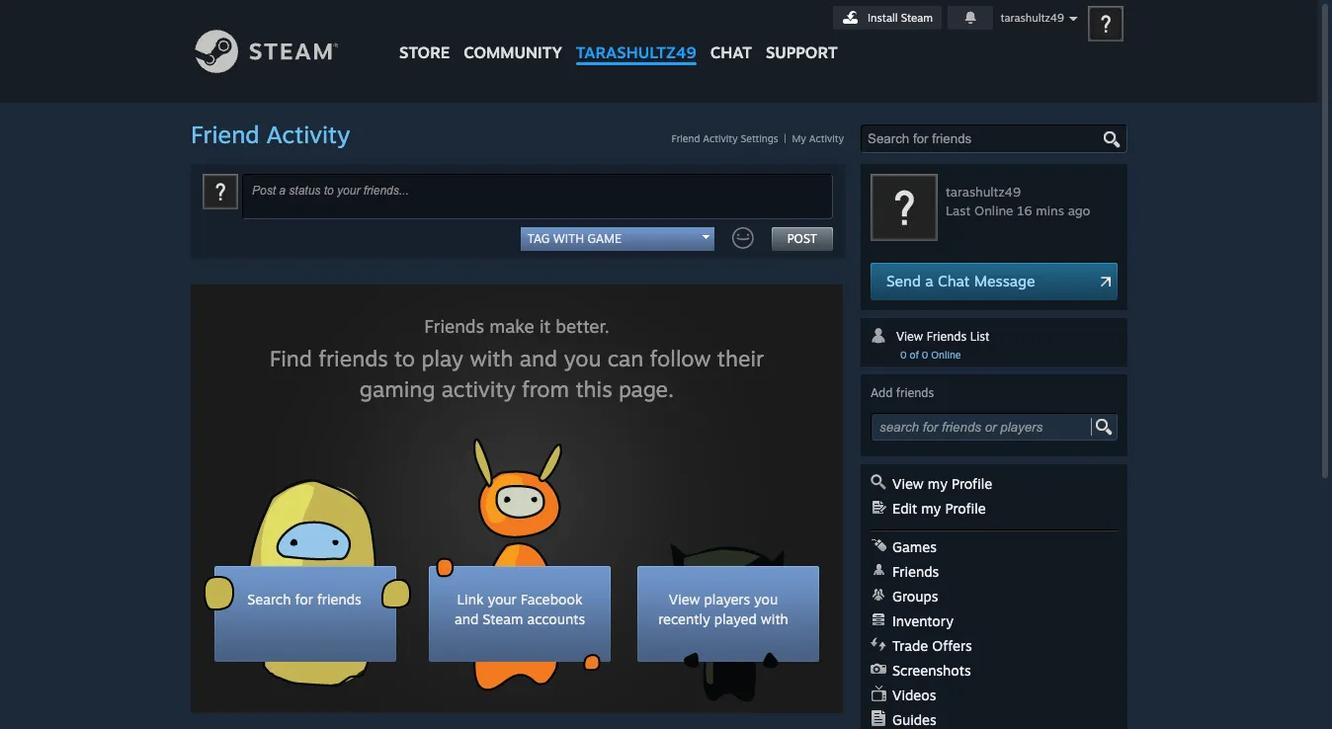 Task type: vqa. For each thing, say whether or not it's contained in the screenshot.
Videos
yes



Task type: describe. For each thing, give the bounding box(es) containing it.
|
[[784, 132, 787, 144]]

link
[[457, 591, 484, 608]]

a
[[926, 272, 934, 291]]

tarashultz49 inside the tarashultz49 last online 16 mins ago
[[946, 184, 1021, 200]]

2 0 from the left
[[922, 349, 929, 361]]

search
[[247, 591, 291, 608]]

support
[[766, 43, 838, 62]]

my for edit
[[922, 500, 942, 517]]

support link
[[759, 0, 845, 67]]

their
[[718, 345, 765, 372]]

view my profile
[[893, 476, 993, 492]]

search for friends
[[247, 591, 362, 608]]

link your facebook and steam accounts
[[455, 591, 585, 628]]

edit my profile
[[893, 500, 986, 517]]

recently
[[659, 611, 711, 628]]

with inside the view players you recently played with
[[761, 611, 789, 628]]

trade
[[893, 638, 929, 654]]

friends make it better. find friends to play with and you can follow their gaming activity from this page.
[[270, 315, 765, 402]]

add friends
[[871, 386, 935, 400]]

and inside the 'link your facebook and steam accounts'
[[455, 611, 479, 628]]

2 vertical spatial friends
[[317, 591, 362, 608]]

edit my profile link
[[871, 496, 986, 517]]

groups link
[[871, 584, 939, 605]]

you inside friends make it better. find friends to play with and you can follow their gaming activity from this page.
[[564, 345, 601, 372]]

list
[[971, 329, 990, 344]]

games link
[[871, 535, 937, 556]]

add
[[871, 386, 893, 400]]

view players you recently played with
[[659, 591, 789, 628]]

trade offers
[[893, 638, 973, 654]]

chat inside "link"
[[711, 43, 752, 62]]

view for my
[[893, 476, 924, 492]]

chat link
[[704, 0, 759, 67]]

to
[[395, 345, 415, 372]]

friend for friend activity settings | my activity
[[672, 132, 700, 144]]

your
[[488, 591, 517, 608]]

1 vertical spatial chat
[[938, 272, 970, 291]]

activity
[[442, 376, 516, 402]]

0 vertical spatial tarashultz49 link
[[569, 0, 704, 72]]

send a chat message
[[887, 272, 1036, 291]]

played
[[715, 611, 757, 628]]

groups
[[893, 588, 939, 605]]

Post a status to your friends... text field
[[250, 182, 829, 206]]

offers
[[933, 638, 973, 654]]

play
[[422, 345, 464, 372]]

view players you recently played with link
[[650, 590, 798, 669]]

for
[[295, 591, 313, 608]]

2 horizontal spatial activity
[[809, 132, 844, 144]]

install steam
[[868, 11, 933, 25]]

friend activity settings | my activity
[[672, 132, 844, 144]]

view for friends
[[897, 329, 924, 344]]

1 vertical spatial friends
[[897, 386, 935, 400]]

0 vertical spatial steam
[[901, 11, 933, 25]]

with
[[553, 231, 584, 246]]

settings
[[741, 132, 779, 144]]

friends link
[[871, 560, 940, 580]]

install steam link
[[834, 6, 942, 30]]

with inside friends make it better. find friends to play with and you can follow their gaming activity from this page.
[[470, 345, 514, 372]]

view for players
[[669, 591, 701, 608]]

gaming
[[360, 376, 435, 402]]

friends inside friends make it better. find friends to play with and you can follow their gaming activity from this page.
[[319, 345, 388, 372]]

edit
[[893, 500, 918, 517]]

friends inside view friends list 0 of 0 online
[[927, 329, 967, 344]]

ago
[[1068, 203, 1091, 218]]

trade offers link
[[871, 634, 973, 654]]

games
[[893, 539, 937, 556]]

online inside view friends list 0 of 0 online
[[931, 349, 961, 361]]

inventory link
[[871, 609, 954, 630]]

0 vertical spatial tarashultz49
[[1001, 11, 1065, 25]]

store link
[[393, 0, 457, 72]]

videos
[[893, 687, 937, 704]]

guides
[[893, 712, 937, 729]]



Task type: locate. For each thing, give the bounding box(es) containing it.
facebook
[[521, 591, 583, 608]]

1 vertical spatial you
[[754, 591, 778, 608]]

0 horizontal spatial 0
[[901, 349, 907, 361]]

friend for friend activity
[[191, 120, 260, 149]]

this
[[576, 376, 613, 402]]

1 vertical spatial view
[[893, 476, 924, 492]]

activity for friend activity settings | my activity
[[703, 132, 738, 144]]

make
[[490, 315, 535, 337]]

1 horizontal spatial chat
[[938, 272, 970, 291]]

tag with game
[[528, 231, 622, 246]]

friends right the add
[[897, 386, 935, 400]]

you inside the view players you recently played with
[[754, 591, 778, 608]]

game
[[588, 231, 622, 246]]

2 vertical spatial view
[[669, 591, 701, 608]]

0 vertical spatial online
[[975, 203, 1014, 218]]

view up edit
[[893, 476, 924, 492]]

tarashultz49 link
[[569, 0, 704, 72], [946, 184, 1021, 200]]

and
[[520, 345, 558, 372], [455, 611, 479, 628]]

1 horizontal spatial and
[[520, 345, 558, 372]]

1 vertical spatial tarashultz49
[[576, 43, 697, 62]]

0 horizontal spatial tarashultz49 link
[[569, 0, 704, 72]]

of
[[910, 349, 919, 361]]

2 vertical spatial tarashultz49
[[946, 184, 1021, 200]]

better.
[[556, 315, 610, 337]]

you down better.
[[564, 345, 601, 372]]

tag
[[528, 231, 550, 246]]

0
[[901, 349, 907, 361], [922, 349, 929, 361]]

steam inside the 'link your facebook and steam accounts'
[[483, 611, 523, 628]]

1 horizontal spatial activity
[[703, 132, 738, 144]]

last
[[946, 203, 971, 218]]

activity
[[266, 120, 350, 149], [703, 132, 738, 144], [809, 132, 844, 144]]

0 horizontal spatial activity
[[266, 120, 350, 149]]

0 right of
[[922, 349, 929, 361]]

1 vertical spatial online
[[931, 349, 961, 361]]

post
[[788, 231, 818, 246]]

find
[[270, 345, 312, 372]]

from
[[522, 376, 570, 402]]

my
[[928, 476, 948, 492], [922, 500, 942, 517]]

None image field
[[1100, 131, 1123, 148], [1091, 418, 1115, 436], [1100, 131, 1123, 148], [1091, 418, 1115, 436]]

1 horizontal spatial online
[[975, 203, 1014, 218]]

0 vertical spatial you
[[564, 345, 601, 372]]

1 vertical spatial steam
[[483, 611, 523, 628]]

view friends list 0 of 0 online
[[897, 329, 990, 361]]

steam right install
[[901, 11, 933, 25]]

1 vertical spatial profile
[[946, 500, 986, 517]]

online
[[975, 203, 1014, 218], [931, 349, 961, 361]]

1 horizontal spatial you
[[754, 591, 778, 608]]

online right of
[[931, 349, 961, 361]]

you
[[564, 345, 601, 372], [754, 591, 778, 608]]

players
[[705, 591, 750, 608]]

view up of
[[897, 329, 924, 344]]

guides link
[[871, 708, 937, 729]]

with up activity
[[470, 345, 514, 372]]

friends right for
[[317, 591, 362, 608]]

community link
[[457, 0, 569, 72]]

1 vertical spatial my
[[922, 500, 942, 517]]

1 vertical spatial tarashultz49 link
[[946, 184, 1021, 200]]

1 horizontal spatial with
[[761, 611, 789, 628]]

1 horizontal spatial friend
[[672, 132, 700, 144]]

and up from
[[520, 345, 558, 372]]

message
[[975, 272, 1036, 291]]

link your facebook and steam accounts link
[[446, 590, 594, 669]]

profile up edit my profile
[[952, 476, 993, 492]]

search for friends link
[[230, 590, 379, 669]]

1 vertical spatial and
[[455, 611, 479, 628]]

view my profile link
[[871, 472, 993, 492]]

tarashultz49 last online 16 mins ago
[[946, 184, 1091, 218]]

friends left list
[[927, 329, 967, 344]]

friends up groups
[[893, 564, 940, 580]]

friend activity
[[191, 120, 350, 149]]

friend
[[191, 120, 260, 149], [672, 132, 700, 144]]

1 horizontal spatial tarashultz49 link
[[946, 184, 1021, 200]]

community
[[464, 43, 562, 62]]

it
[[540, 315, 551, 337]]

online inside the tarashultz49 last online 16 mins ago
[[975, 203, 1014, 218]]

my
[[792, 132, 807, 144]]

view
[[897, 329, 924, 344], [893, 476, 924, 492], [669, 591, 701, 608]]

0 horizontal spatial and
[[455, 611, 479, 628]]

chat right a
[[938, 272, 970, 291]]

and inside friends make it better. find friends to play with and you can follow their gaming activity from this page.
[[520, 345, 558, 372]]

1 horizontal spatial steam
[[901, 11, 933, 25]]

0 horizontal spatial friend
[[191, 120, 260, 149]]

install
[[868, 11, 898, 25]]

0 horizontal spatial with
[[470, 345, 514, 372]]

accounts
[[527, 611, 585, 628]]

0 vertical spatial with
[[470, 345, 514, 372]]

1 horizontal spatial 0
[[922, 349, 929, 361]]

with
[[470, 345, 514, 372], [761, 611, 789, 628]]

view up recently
[[669, 591, 701, 608]]

tarashultz49
[[1001, 11, 1065, 25], [576, 43, 697, 62], [946, 184, 1021, 200]]

0 vertical spatial friends
[[319, 345, 388, 372]]

0 vertical spatial chat
[[711, 43, 752, 62]]

0 vertical spatial view
[[897, 329, 924, 344]]

steam
[[901, 11, 933, 25], [483, 611, 523, 628]]

send
[[887, 272, 921, 291]]

profile down view my profile
[[946, 500, 986, 517]]

my inside view my profile link
[[928, 476, 948, 492]]

friends inside friends make it better. find friends to play with and you can follow their gaming activity from this page.
[[424, 315, 485, 337]]

friends for friends make it better. find friends to play with and you can follow their gaming activity from this page.
[[424, 315, 485, 337]]

0 horizontal spatial you
[[564, 345, 601, 372]]

0 vertical spatial profile
[[952, 476, 993, 492]]

1 vertical spatial with
[[761, 611, 789, 628]]

my up edit my profile link
[[928, 476, 948, 492]]

0 horizontal spatial online
[[931, 349, 961, 361]]

friends left "to"
[[319, 345, 388, 372]]

my for view
[[928, 476, 948, 492]]

friend activity settings link
[[672, 132, 781, 144]]

0 horizontal spatial chat
[[711, 43, 752, 62]]

0 vertical spatial my
[[928, 476, 948, 492]]

None text field
[[868, 131, 1078, 146], [878, 416, 1123, 438], [868, 131, 1078, 146], [878, 416, 1123, 438]]

chat left the "support"
[[711, 43, 752, 62]]

activity for friend activity
[[266, 120, 350, 149]]

screenshots link
[[871, 658, 972, 679]]

screenshots
[[893, 662, 972, 679]]

view inside the view players you recently played with
[[669, 591, 701, 608]]

chat
[[711, 43, 752, 62], [938, 272, 970, 291]]

friends up the play
[[424, 315, 485, 337]]

1 0 from the left
[[901, 349, 907, 361]]

mins
[[1036, 203, 1065, 218]]

profile for view my profile
[[952, 476, 993, 492]]

friends for friends
[[893, 564, 940, 580]]

with right "played"
[[761, 611, 789, 628]]

profile for edit my profile
[[946, 500, 986, 517]]

inventory
[[893, 613, 954, 630]]

can
[[608, 345, 644, 372]]

videos link
[[871, 683, 937, 704]]

0 left of
[[901, 349, 907, 361]]

store
[[399, 43, 450, 62]]

0 vertical spatial and
[[520, 345, 558, 372]]

page.
[[619, 376, 674, 402]]

friends
[[424, 315, 485, 337], [927, 329, 967, 344], [893, 564, 940, 580]]

you up "played"
[[754, 591, 778, 608]]

follow
[[650, 345, 711, 372]]

0 horizontal spatial steam
[[483, 611, 523, 628]]

my right edit
[[922, 500, 942, 517]]

and down the link on the left
[[455, 611, 479, 628]]

my activity link
[[792, 132, 844, 144]]

steam down "your"
[[483, 611, 523, 628]]

view inside view friends list 0 of 0 online
[[897, 329, 924, 344]]

profile
[[952, 476, 993, 492], [946, 500, 986, 517]]

friends
[[319, 345, 388, 372], [897, 386, 935, 400], [317, 591, 362, 608]]

16
[[1018, 203, 1033, 218]]

my inside edit my profile link
[[922, 500, 942, 517]]

online left "16"
[[975, 203, 1014, 218]]



